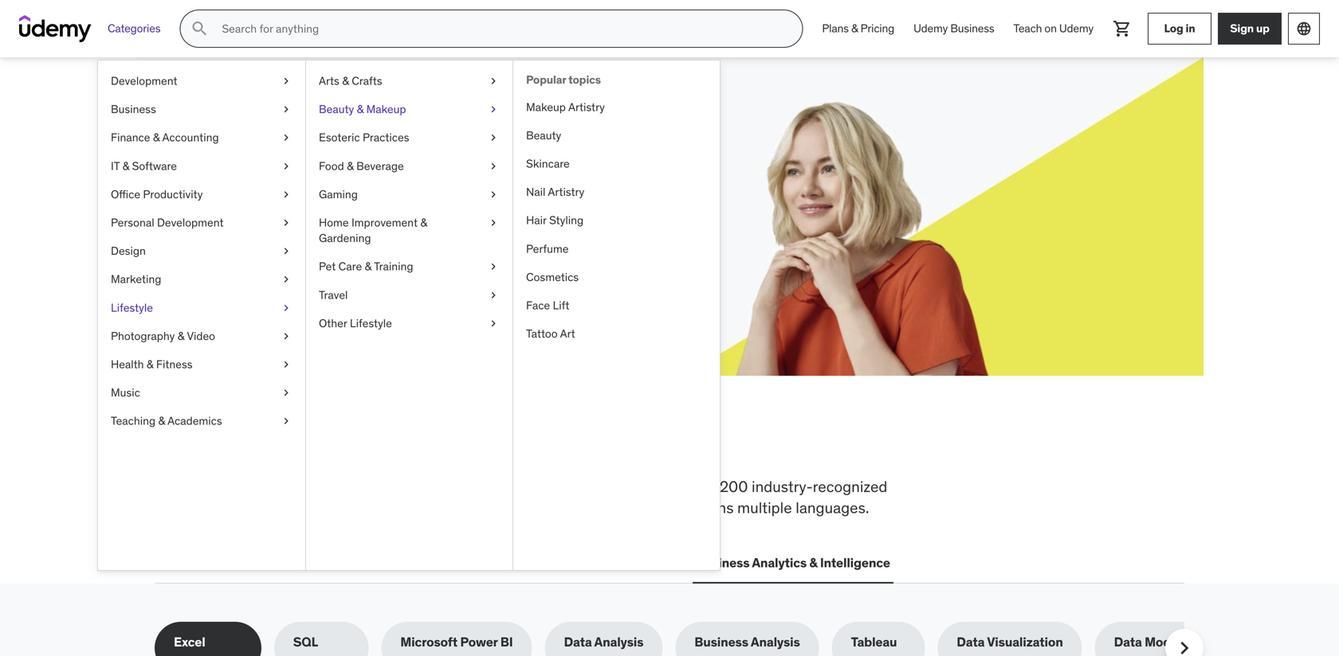 Task type: locate. For each thing, give the bounding box(es) containing it.
xsmall image inside 'food & beverage' link
[[487, 158, 500, 174]]

development down the office productivity link
[[157, 216, 224, 230]]

1 vertical spatial development
[[157, 216, 224, 230]]

development down categories dropdown button
[[111, 74, 177, 88]]

covering
[[155, 478, 215, 497]]

in
[[1186, 21, 1195, 36], [502, 425, 533, 466]]

& right food
[[347, 159, 354, 173]]

& up esoteric practices
[[357, 102, 364, 116]]

0 horizontal spatial lifestyle
[[111, 301, 153, 315]]

sign up link
[[1218, 13, 1282, 45]]

0 vertical spatial your
[[330, 127, 388, 160]]

artistry up styling
[[548, 185, 585, 199]]

1 vertical spatial beauty
[[526, 128, 561, 143]]

lifestyle right the other
[[350, 316, 392, 331]]

makeup up practices
[[366, 102, 406, 116]]

xsmall image for office productivity
[[280, 187, 293, 202]]

0 vertical spatial skills
[[264, 425, 350, 466]]

15.
[[327, 184, 343, 200]]

1 horizontal spatial udemy
[[1059, 21, 1094, 36]]

1 analysis from the left
[[594, 635, 644, 651]]

personal development
[[111, 216, 224, 230]]

need
[[419, 425, 496, 466]]

development for web
[[188, 555, 267, 572]]

1 vertical spatial in
[[502, 425, 533, 466]]

xsmall image for pet care & training
[[487, 259, 500, 275]]

future
[[393, 127, 471, 160]]

& right the plans
[[851, 21, 858, 36]]

1 horizontal spatial beauty
[[526, 128, 561, 143]]

udemy business link
[[904, 10, 1004, 48]]

lifestyle down marketing
[[111, 301, 153, 315]]

data science button
[[482, 545, 566, 583]]

xsmall image inside the home improvement & gardening link
[[487, 215, 500, 231]]

for up and
[[665, 478, 684, 497]]

xsmall image inside design link
[[280, 244, 293, 259]]

1 vertical spatial skills
[[341, 478, 375, 497]]

udemy
[[914, 21, 948, 36], [1059, 21, 1094, 36]]

for up potential
[[288, 127, 326, 160]]

all
[[155, 425, 201, 466]]

1 horizontal spatial makeup
[[526, 100, 566, 114]]

makeup down popular
[[526, 100, 566, 114]]

for
[[288, 127, 326, 160], [665, 478, 684, 497]]

analytics
[[752, 555, 807, 572]]

plans & pricing link
[[813, 10, 904, 48]]

xsmall image for home improvement & gardening
[[487, 215, 500, 231]]

xsmall image inside the office productivity link
[[280, 187, 293, 202]]

& for software
[[122, 159, 129, 173]]

0 vertical spatial development
[[111, 74, 177, 88]]

xsmall image for it & software
[[280, 158, 293, 174]]

& left video at the left of page
[[178, 329, 184, 343]]

esoteric practices link
[[306, 124, 513, 152]]

recognized
[[813, 478, 888, 497]]

& right finance
[[153, 130, 160, 145]]

beauty & makeup
[[319, 102, 406, 116]]

1 udemy from the left
[[914, 21, 948, 36]]

xsmall image inside travel link
[[487, 288, 500, 303]]

xsmall image inside health & fitness 'link'
[[280, 357, 293, 373]]

in up including
[[502, 425, 533, 466]]

2 vertical spatial development
[[188, 555, 267, 572]]

udemy right pricing
[[914, 21, 948, 36]]

xsmall image inside pet care & training link
[[487, 259, 500, 275]]

1 horizontal spatial it
[[286, 555, 297, 572]]

artistry for makeup artistry
[[568, 100, 605, 114]]

1 vertical spatial your
[[258, 166, 282, 183]]

nail
[[526, 185, 546, 199]]

artistry
[[568, 100, 605, 114], [548, 185, 585, 199]]

udemy inside "udemy business" link
[[914, 21, 948, 36]]

supports
[[330, 499, 390, 518]]

xsmall image inside it & software link
[[280, 158, 293, 174]]

0 vertical spatial it
[[111, 159, 120, 173]]

xsmall image inside teaching & academics link
[[280, 414, 293, 429]]

1 vertical spatial artistry
[[548, 185, 585, 199]]

it & software link
[[98, 152, 305, 180]]

& down gaming link on the top of the page
[[420, 216, 427, 230]]

data right bi
[[564, 635, 592, 651]]

communication
[[582, 555, 677, 572]]

xsmall image for business
[[280, 102, 293, 117]]

xsmall image inside marketing link
[[280, 272, 293, 288]]

& for fitness
[[147, 357, 153, 372]]

2 udemy from the left
[[1059, 21, 1094, 36]]

arts & crafts
[[319, 74, 382, 88]]

& right the arts in the top of the page
[[342, 74, 349, 88]]

multiple
[[737, 499, 792, 518]]

beauty up esoteric
[[319, 102, 354, 116]]

perfume
[[526, 242, 569, 256]]

it for it certifications
[[286, 555, 297, 572]]

business inside the topic filters element
[[695, 635, 749, 651]]

1 vertical spatial lifestyle
[[350, 316, 392, 331]]

science
[[515, 555, 563, 572]]

1 horizontal spatial for
[[665, 478, 684, 497]]

hair styling
[[526, 213, 584, 228]]

xsmall image inside photography & video "link"
[[280, 329, 293, 344]]

categories
[[108, 21, 161, 36]]

xsmall image for arts & crafts
[[487, 73, 500, 89]]

development
[[573, 499, 661, 518]]

2 analysis from the left
[[751, 635, 800, 651]]

0 horizontal spatial makeup
[[366, 102, 406, 116]]

other lifestyle
[[319, 316, 392, 331]]

xsmall image inside other lifestyle link
[[487, 316, 500, 332]]

tableau
[[851, 635, 897, 651]]

well-
[[393, 499, 426, 518]]

xsmall image inside music link
[[280, 385, 293, 401]]

plans
[[822, 21, 849, 36]]

0 horizontal spatial it
[[111, 159, 120, 173]]

leadership button
[[397, 545, 469, 583]]

modeling
[[1145, 635, 1201, 651]]

xsmall image inside development "link"
[[280, 73, 293, 89]]

topics,
[[460, 478, 505, 497]]

0 horizontal spatial beauty
[[319, 102, 354, 116]]

it left certifications
[[286, 555, 297, 572]]

udemy right on
[[1059, 21, 1094, 36]]

xsmall image inside personal development link
[[280, 215, 293, 231]]

catalog
[[276, 499, 326, 518]]

xsmall image for finance & accounting
[[280, 130, 293, 146]]

the
[[207, 425, 258, 466]]

design
[[111, 244, 146, 258]]

training
[[374, 260, 413, 274]]

it certifications button
[[283, 545, 384, 583]]

teach on udemy
[[1014, 21, 1094, 36]]

it certifications
[[286, 555, 381, 572]]

data left "modeling"
[[1114, 635, 1142, 651]]

& right health
[[147, 357, 153, 372]]

1 vertical spatial it
[[286, 555, 297, 572]]

beauty & makeup link
[[306, 95, 513, 124]]

development right web on the left bottom of page
[[188, 555, 267, 572]]

data for data visualization
[[957, 635, 985, 651]]

for inside covering critical workplace skills to technical topics, including prep content for over 200 industry-recognized certifications, our catalog supports well-rounded professional development and spans multiple languages.
[[665, 478, 684, 497]]

& up office
[[122, 159, 129, 173]]

&
[[851, 21, 858, 36], [342, 74, 349, 88], [357, 102, 364, 116], [153, 130, 160, 145], [122, 159, 129, 173], [347, 159, 354, 173], [420, 216, 427, 230], [365, 260, 372, 274], [178, 329, 184, 343], [147, 357, 153, 372], [158, 414, 165, 429], [809, 555, 818, 572]]

pet
[[319, 260, 336, 274]]

xsmall image inside the business link
[[280, 102, 293, 117]]

xsmall image
[[487, 158, 500, 174], [280, 215, 293, 231], [487, 215, 500, 231], [280, 244, 293, 259], [487, 259, 500, 275], [487, 288, 500, 303], [280, 329, 293, 344], [280, 357, 293, 373], [280, 385, 293, 401]]

0 horizontal spatial udemy
[[914, 21, 948, 36]]

xsmall image inside beauty & makeup link
[[487, 102, 500, 117]]

tattoo art
[[526, 327, 575, 341]]

business analysis
[[695, 635, 800, 651]]

office productivity link
[[98, 180, 305, 209]]

potential
[[286, 166, 336, 183]]

1 vertical spatial for
[[665, 478, 684, 497]]

1 horizontal spatial lifestyle
[[350, 316, 392, 331]]

analysis
[[594, 635, 644, 651], [751, 635, 800, 651]]

xsmall image for music
[[280, 385, 293, 401]]

0 horizontal spatial in
[[502, 425, 533, 466]]

xsmall image inside gaming link
[[487, 187, 500, 202]]

shopping cart with 0 items image
[[1113, 19, 1132, 38]]

business for business
[[111, 102, 156, 116]]

crafts
[[352, 74, 382, 88]]

xsmall image inside arts & crafts link
[[487, 73, 500, 89]]

development
[[111, 74, 177, 88], [157, 216, 224, 230], [188, 555, 267, 572]]

photography & video link
[[98, 322, 305, 351]]

beauty up "skincare"
[[526, 128, 561, 143]]

0 vertical spatial artistry
[[568, 100, 605, 114]]

including
[[509, 478, 571, 497]]

artistry for nail artistry
[[548, 185, 585, 199]]

microsoft power bi
[[400, 635, 513, 651]]

skills up workplace
[[264, 425, 350, 466]]

xsmall image
[[280, 73, 293, 89], [487, 73, 500, 89], [280, 102, 293, 117], [487, 102, 500, 117], [280, 130, 293, 146], [487, 130, 500, 146], [280, 158, 293, 174], [280, 187, 293, 202], [487, 187, 500, 202], [280, 272, 293, 288], [280, 300, 293, 316], [487, 316, 500, 332], [280, 414, 293, 429]]

& for beverage
[[347, 159, 354, 173]]

data analysis
[[564, 635, 644, 651]]

0 vertical spatial in
[[1186, 21, 1195, 36]]

teaching & academics link
[[98, 407, 305, 436]]

business for business analysis
[[695, 635, 749, 651]]

xsmall image for development
[[280, 73, 293, 89]]

business inside button
[[696, 555, 750, 572]]

teaching & academics
[[111, 414, 222, 429]]

hair
[[526, 213, 547, 228]]

business analytics & intelligence button
[[693, 545, 894, 583]]

0 horizontal spatial analysis
[[594, 635, 644, 651]]

it inside button
[[286, 555, 297, 572]]

xsmall image inside esoteric practices link
[[487, 130, 500, 146]]

1 horizontal spatial analysis
[[751, 635, 800, 651]]

technical
[[396, 478, 457, 497]]

0 vertical spatial beauty
[[319, 102, 354, 116]]

xsmall image inside lifestyle link
[[280, 300, 293, 316]]

choose a language image
[[1296, 21, 1312, 37]]

& inside "link"
[[178, 329, 184, 343]]

beauty
[[319, 102, 354, 116], [526, 128, 561, 143]]

xsmall image inside finance & accounting link
[[280, 130, 293, 146]]

submit search image
[[190, 19, 209, 38]]

& right 'analytics'
[[809, 555, 818, 572]]

$12.99
[[212, 184, 251, 200]]

business for business analytics & intelligence
[[696, 555, 750, 572]]

xsmall image for health & fitness
[[280, 357, 293, 373]]

artistry down topics
[[568, 100, 605, 114]]

data left visualization
[[957, 635, 985, 651]]

makeup inside beauty & makeup link
[[366, 102, 406, 116]]

& inside home improvement & gardening
[[420, 216, 427, 230]]

data inside button
[[485, 555, 513, 572]]

& right teaching
[[158, 414, 165, 429]]

all the skills you need in one place
[[155, 425, 685, 466]]

development inside button
[[188, 555, 267, 572]]

& for pricing
[[851, 21, 858, 36]]

xsmall image for food & beverage
[[487, 158, 500, 174]]

data left science
[[485, 555, 513, 572]]

makeup
[[526, 100, 566, 114], [366, 102, 406, 116]]

& inside 'link'
[[147, 357, 153, 372]]

0 vertical spatial for
[[288, 127, 326, 160]]

0 horizontal spatial for
[[288, 127, 326, 160]]

xsmall image for travel
[[487, 288, 500, 303]]

your
[[330, 127, 388, 160], [258, 166, 282, 183]]

it for it & software
[[111, 159, 120, 173]]

log in link
[[1148, 13, 1212, 45]]

design link
[[98, 237, 305, 266]]

next image
[[1172, 636, 1197, 657]]

skills up supports
[[341, 478, 375, 497]]

in right log
[[1186, 21, 1195, 36]]

it up office
[[111, 159, 120, 173]]

esoteric practices
[[319, 130, 409, 145]]



Task type: describe. For each thing, give the bounding box(es) containing it.
food & beverage
[[319, 159, 404, 173]]

travel
[[319, 288, 348, 302]]

academics
[[168, 414, 222, 429]]

data for data science
[[485, 555, 513, 572]]

0 vertical spatial lifestyle
[[111, 301, 153, 315]]

photography & video
[[111, 329, 215, 343]]

beauty link
[[513, 121, 720, 150]]

nail artistry link
[[513, 178, 720, 207]]

communication button
[[579, 545, 680, 583]]

gaming
[[319, 187, 358, 202]]

beauty for beauty & makeup
[[319, 102, 354, 116]]

makeup inside makeup artistry link
[[526, 100, 566, 114]]

it & software
[[111, 159, 177, 173]]

with
[[339, 166, 363, 183]]

home improvement & gardening link
[[306, 209, 513, 253]]

visualization
[[987, 635, 1063, 651]]

& for video
[[178, 329, 184, 343]]

web
[[158, 555, 185, 572]]

xsmall image for personal development
[[280, 215, 293, 231]]

& inside button
[[809, 555, 818, 572]]

dec
[[302, 184, 324, 200]]

udemy inside the teach on udemy 'link'
[[1059, 21, 1094, 36]]

personal
[[111, 216, 154, 230]]

data science
[[485, 555, 563, 572]]

styling
[[549, 213, 584, 228]]

prep
[[574, 478, 606, 497]]

& for makeup
[[357, 102, 364, 116]]

pet care & training
[[319, 260, 413, 274]]

skills for your future expand your potential with a course. starting at just $12.99 through dec 15.
[[212, 127, 505, 200]]

data for data modeling
[[1114, 635, 1142, 651]]

topic filters element
[[155, 623, 1220, 657]]

leadership
[[400, 555, 466, 572]]

business link
[[98, 95, 305, 124]]

certifications,
[[155, 499, 247, 518]]

xsmall image for teaching & academics
[[280, 414, 293, 429]]

xsmall image for esoteric practices
[[487, 130, 500, 146]]

skills
[[212, 127, 284, 160]]

cosmetics link
[[513, 263, 720, 292]]

food & beverage link
[[306, 152, 513, 180]]

for inside skills for your future expand your potential with a course. starting at just $12.99 through dec 15.
[[288, 127, 326, 160]]

improvement
[[352, 216, 418, 230]]

and
[[665, 499, 690, 518]]

food
[[319, 159, 344, 173]]

analysis for business analysis
[[751, 635, 800, 651]]

starting
[[421, 166, 467, 183]]

certifications
[[300, 555, 381, 572]]

face
[[526, 299, 550, 313]]

pet care & training link
[[306, 253, 513, 281]]

& for crafts
[[342, 74, 349, 88]]

pricing
[[861, 21, 895, 36]]

expand
[[212, 166, 255, 183]]

marketing link
[[98, 266, 305, 294]]

& for academics
[[158, 414, 165, 429]]

makeup artistry
[[526, 100, 605, 114]]

lifestyle link
[[98, 294, 305, 322]]

udemy image
[[19, 15, 92, 42]]

beauty & makeup element
[[513, 61, 720, 571]]

our
[[250, 499, 272, 518]]

udemy business
[[914, 21, 995, 36]]

beverage
[[356, 159, 404, 173]]

Search for anything text field
[[219, 15, 783, 42]]

hair styling link
[[513, 207, 720, 235]]

web development
[[158, 555, 267, 572]]

arts & crafts link
[[306, 67, 513, 95]]

skills inside covering critical workplace skills to technical topics, including prep content for over 200 industry-recognized certifications, our catalog supports well-rounded professional development and spans multiple languages.
[[341, 478, 375, 497]]

workplace
[[268, 478, 338, 497]]

makeup artistry link
[[513, 93, 720, 121]]

xsmall image for beauty & makeup
[[487, 102, 500, 117]]

xsmall image for other lifestyle
[[487, 316, 500, 332]]

development for personal
[[157, 216, 224, 230]]

office productivity
[[111, 187, 203, 202]]

1 horizontal spatial your
[[330, 127, 388, 160]]

other
[[319, 316, 347, 331]]

finance
[[111, 130, 150, 145]]

xsmall image for marketing
[[280, 272, 293, 288]]

fitness
[[156, 357, 193, 372]]

xsmall image for photography & video
[[280, 329, 293, 344]]

face lift
[[526, 299, 570, 313]]

1 horizontal spatial in
[[1186, 21, 1195, 36]]

data for data analysis
[[564, 635, 592, 651]]

popular
[[526, 73, 566, 87]]

development inside "link"
[[111, 74, 177, 88]]

professional
[[486, 499, 569, 518]]

& right care
[[365, 260, 372, 274]]

arts
[[319, 74, 339, 88]]

tattoo
[[526, 327, 558, 341]]

intelligence
[[820, 555, 890, 572]]

excel
[[174, 635, 205, 651]]

one
[[539, 425, 596, 466]]

marketing
[[111, 272, 161, 287]]

photography
[[111, 329, 175, 343]]

xsmall image for design
[[280, 244, 293, 259]]

xsmall image for lifestyle
[[280, 300, 293, 316]]

teaching
[[111, 414, 156, 429]]

popular topics
[[526, 73, 601, 87]]

music link
[[98, 379, 305, 407]]

spans
[[694, 499, 734, 518]]

health & fitness link
[[98, 351, 305, 379]]

tattoo art link
[[513, 320, 720, 348]]

& for accounting
[[153, 130, 160, 145]]

beauty for beauty
[[526, 128, 561, 143]]

web development button
[[155, 545, 270, 583]]

development link
[[98, 67, 305, 95]]

accounting
[[162, 130, 219, 145]]

at
[[470, 166, 481, 183]]

xsmall image for gaming
[[487, 187, 500, 202]]

course.
[[376, 166, 418, 183]]

critical
[[219, 478, 264, 497]]

0 horizontal spatial your
[[258, 166, 282, 183]]

care
[[339, 260, 362, 274]]

home improvement & gardening
[[319, 216, 427, 246]]

productivity
[[143, 187, 203, 202]]

analysis for data analysis
[[594, 635, 644, 651]]

over
[[687, 478, 716, 497]]

sign
[[1230, 21, 1254, 36]]

lift
[[553, 299, 570, 313]]



Task type: vqa. For each thing, say whether or not it's contained in the screenshot.
Apply at right top
no



